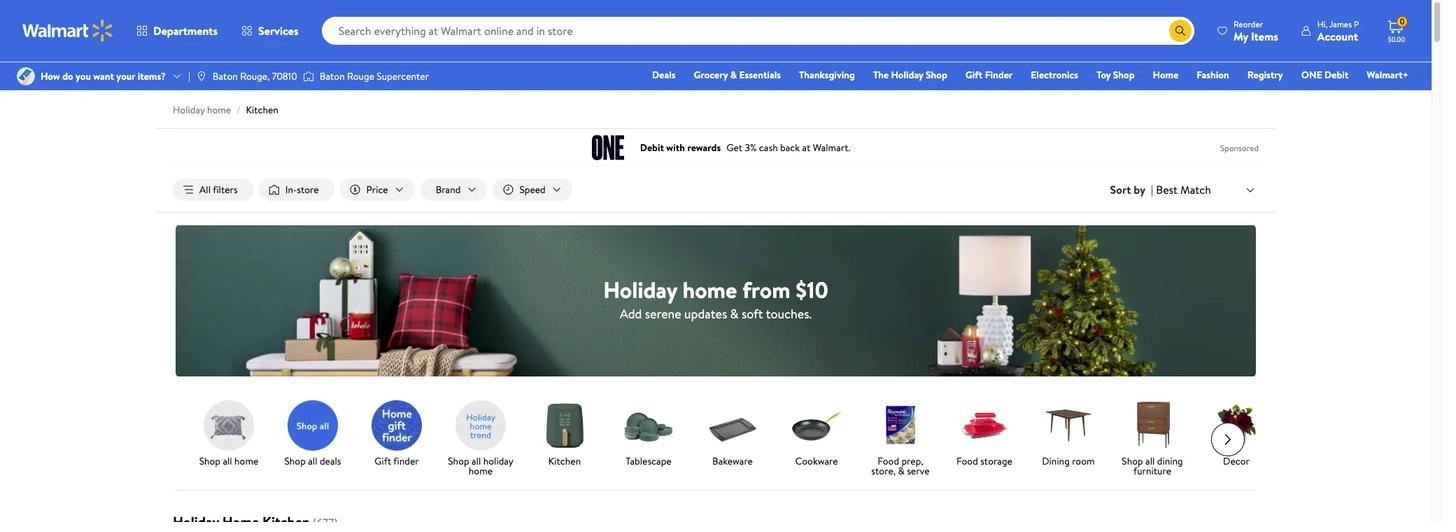 Task type: vqa. For each thing, say whether or not it's contained in the screenshot.
"list"
no



Task type: describe. For each thing, give the bounding box(es) containing it.
all
[[200, 183, 211, 197]]

holiday for /
[[173, 103, 205, 117]]

furniture
[[1134, 464, 1172, 478]]

hi, james p account
[[1318, 18, 1359, 44]]

shop all holiday home link
[[445, 400, 517, 479]]

decor
[[1224, 454, 1250, 468]]

p
[[1354, 18, 1359, 30]]

all filters
[[200, 183, 238, 197]]

holiday home from $10. image
[[176, 225, 1256, 377]]

shop all image
[[288, 400, 338, 451]]

fashion link
[[1191, 67, 1236, 83]]

price button
[[340, 179, 415, 201]]

items
[[1252, 28, 1279, 44]]

debit
[[1325, 68, 1349, 82]]

hi,
[[1318, 18, 1328, 30]]

walmart+ link
[[1361, 67, 1415, 83]]

food prep, store, & serve image
[[876, 400, 926, 451]]

services button
[[230, 14, 311, 48]]

in-store button
[[259, 179, 334, 201]]

all for dining
[[1146, 454, 1155, 468]]

baton rouge supercenter
[[320, 69, 429, 83]]

my
[[1234, 28, 1249, 44]]

dining
[[1158, 454, 1183, 468]]

touches.
[[766, 305, 812, 322]]

tablescape image
[[624, 400, 674, 451]]

sort
[[1111, 182, 1132, 197]]

$0.00
[[1389, 34, 1406, 44]]

shop all deals link
[[277, 400, 349, 469]]

cookware link
[[781, 400, 853, 469]]

baton for baton rouge, 70810
[[213, 69, 238, 83]]

gift for gift finder
[[375, 454, 391, 468]]

serve
[[907, 464, 930, 478]]

grocery & essentials
[[694, 68, 781, 82]]

speed button
[[493, 179, 572, 201]]

shop all dining furniture link
[[1117, 400, 1189, 479]]

reorder
[[1234, 18, 1264, 30]]

0
[[1400, 16, 1405, 27]]

shop all deals
[[285, 454, 341, 468]]

filters
[[213, 183, 238, 197]]

deals
[[320, 454, 341, 468]]

home left /
[[207, 103, 231, 117]]

food for storage
[[957, 454, 979, 468]]

james
[[1330, 18, 1352, 30]]

shop all home
[[199, 454, 259, 468]]

the holiday shop link
[[867, 67, 954, 83]]

from
[[743, 274, 791, 305]]

how do you want your items?
[[41, 69, 166, 83]]

supercenter
[[377, 69, 429, 83]]

add
[[620, 305, 642, 322]]

the
[[874, 68, 889, 82]]

shop all dining furniture
[[1122, 454, 1183, 478]]

dining
[[1043, 454, 1070, 468]]

holiday for from
[[604, 274, 678, 305]]

brand
[[436, 183, 461, 197]]

holiday home link
[[173, 103, 231, 117]]

registry
[[1248, 68, 1284, 82]]

best match button
[[1154, 180, 1259, 199]]

in-
[[285, 183, 297, 197]]

services
[[258, 23, 299, 39]]

next slide for chipmodulewithimages list image
[[1212, 423, 1245, 456]]

0 horizontal spatial kitchen
[[246, 103, 279, 117]]

holiday home / kitchen
[[173, 103, 279, 117]]

best match
[[1157, 182, 1212, 197]]

essentials
[[740, 68, 781, 82]]

home inside holiday home from $10 add serene updates & soft touches.
[[683, 274, 737, 305]]

home down shop all home image
[[235, 454, 259, 468]]

0 vertical spatial |
[[188, 69, 190, 83]]

electronics
[[1031, 68, 1079, 82]]

finder
[[985, 68, 1013, 82]]

grocery
[[694, 68, 728, 82]]

you
[[76, 69, 91, 83]]

all for deals
[[308, 454, 317, 468]]

thanksgiving
[[799, 68, 855, 82]]

food storage image
[[960, 400, 1010, 451]]

gift finder
[[966, 68, 1013, 82]]

shop for shop all deals
[[285, 454, 306, 468]]

shop all home link
[[193, 400, 265, 469]]

Walmart Site-Wide search field
[[322, 17, 1195, 45]]

| inside sort and filter section 'element'
[[1152, 182, 1154, 197]]

shop all dining furniture image
[[1128, 400, 1178, 451]]

in-store
[[285, 183, 319, 197]]

walmart+
[[1367, 68, 1409, 82]]

toy
[[1097, 68, 1111, 82]]

items?
[[138, 69, 166, 83]]

gift finder image
[[372, 400, 422, 451]]

dining room link
[[1033, 400, 1105, 469]]

$10
[[796, 274, 829, 305]]

gift for gift finder
[[966, 68, 983, 82]]

shop for shop all home
[[199, 454, 221, 468]]



Task type: locate. For each thing, give the bounding box(es) containing it.
1 horizontal spatial holiday
[[604, 274, 678, 305]]

food
[[878, 454, 900, 468], [957, 454, 979, 468]]

 image
[[303, 69, 314, 83], [196, 71, 207, 82]]

home left soft
[[683, 274, 737, 305]]

all down shop all home image
[[223, 454, 232, 468]]

all for holiday
[[472, 454, 481, 468]]

serene
[[645, 305, 682, 322]]

walmart image
[[22, 20, 113, 42]]

food left storage
[[957, 454, 979, 468]]

 image up holiday home link
[[196, 71, 207, 82]]

1 food from the left
[[878, 454, 900, 468]]

shop for shop all holiday home
[[448, 454, 469, 468]]

gift inside gift finder link
[[375, 454, 391, 468]]

2 all from the left
[[308, 454, 317, 468]]

all filters button
[[173, 179, 253, 201]]

& right grocery on the top of the page
[[731, 68, 737, 82]]

grocery & essentials link
[[688, 67, 788, 83]]

do
[[62, 69, 73, 83]]

food prep, store, & serve link
[[865, 400, 937, 479]]

0 horizontal spatial holiday
[[173, 103, 205, 117]]

deals link
[[646, 67, 682, 83]]

holiday
[[483, 454, 514, 468]]

reorder my items
[[1234, 18, 1279, 44]]

toy shop
[[1097, 68, 1135, 82]]

electronics link
[[1025, 67, 1085, 83]]

gift left finder
[[966, 68, 983, 82]]

dining room image
[[1044, 400, 1094, 451]]

kitchen right /
[[246, 103, 279, 117]]

all left holiday at the left of the page
[[472, 454, 481, 468]]

2 vertical spatial &
[[898, 464, 905, 478]]

0 vertical spatial holiday
[[891, 68, 924, 82]]

departments
[[153, 23, 218, 39]]

price
[[367, 183, 388, 197]]

0 horizontal spatial gift
[[375, 454, 391, 468]]

holiday right the at right top
[[891, 68, 924, 82]]

2 vertical spatial holiday
[[604, 274, 678, 305]]

shop left deals
[[285, 454, 306, 468]]

1 baton from the left
[[213, 69, 238, 83]]

2 horizontal spatial holiday
[[891, 68, 924, 82]]

Search search field
[[322, 17, 1195, 45]]

70810
[[272, 69, 297, 83]]

gift
[[966, 68, 983, 82], [375, 454, 391, 468]]

food storage link
[[949, 400, 1021, 469]]

1 horizontal spatial baton
[[320, 69, 345, 83]]

0 horizontal spatial baton
[[213, 69, 238, 83]]

holiday
[[891, 68, 924, 82], [173, 103, 205, 117], [604, 274, 678, 305]]

/
[[237, 103, 240, 117]]

finder
[[394, 454, 419, 468]]

0 horizontal spatial |
[[188, 69, 190, 83]]

1 all from the left
[[223, 454, 232, 468]]

holiday left updates
[[604, 274, 678, 305]]

bakeware image
[[708, 400, 758, 451]]

shop right toy
[[1114, 68, 1135, 82]]

gift finder link
[[361, 400, 433, 469]]

one
[[1302, 68, 1323, 82]]

all for home
[[223, 454, 232, 468]]

& left soft
[[731, 305, 739, 322]]

shop all holiday home image
[[456, 400, 506, 451]]

account
[[1318, 28, 1359, 44]]

1 horizontal spatial gift
[[966, 68, 983, 82]]

baton left rouge in the left top of the page
[[320, 69, 345, 83]]

2 baton from the left
[[320, 69, 345, 83]]

4 all from the left
[[1146, 454, 1155, 468]]

want
[[93, 69, 114, 83]]

storage
[[981, 454, 1013, 468]]

1 horizontal spatial kitchen
[[549, 454, 581, 468]]

bakeware
[[713, 454, 753, 468]]

3 all from the left
[[472, 454, 481, 468]]

& inside holiday home from $10 add serene updates & soft touches.
[[731, 305, 739, 322]]

all inside shop all dining furniture
[[1146, 454, 1155, 468]]

food inside food prep, store, & serve
[[878, 454, 900, 468]]

0 vertical spatial &
[[731, 68, 737, 82]]

 image
[[17, 67, 35, 85]]

registry link
[[1242, 67, 1290, 83]]

sort by |
[[1111, 182, 1154, 197]]

shop inside shop all holiday home
[[448, 454, 469, 468]]

& inside food prep, store, & serve
[[898, 464, 905, 478]]

shop inside shop all dining furniture
[[1122, 454, 1144, 468]]

1 horizontal spatial |
[[1152, 182, 1154, 197]]

& left serve
[[898, 464, 905, 478]]

gift inside gift finder link
[[966, 68, 983, 82]]

decor image
[[1212, 400, 1262, 451]]

kitchen
[[246, 103, 279, 117], [549, 454, 581, 468]]

toy shop link
[[1091, 67, 1141, 83]]

dining room
[[1043, 454, 1095, 468]]

food prep, store, & serve
[[872, 454, 930, 478]]

 image for baton rouge, 70810
[[196, 71, 207, 82]]

best
[[1157, 182, 1178, 197]]

gift finder
[[375, 454, 419, 468]]

shop
[[926, 68, 948, 82], [1114, 68, 1135, 82], [199, 454, 221, 468], [285, 454, 306, 468], [448, 454, 469, 468], [1122, 454, 1144, 468]]

cookware
[[796, 454, 838, 468]]

holiday inside holiday home from $10 add serene updates & soft touches.
[[604, 274, 678, 305]]

shop left dining
[[1122, 454, 1144, 468]]

bakeware link
[[697, 400, 769, 469]]

all
[[223, 454, 232, 468], [308, 454, 317, 468], [472, 454, 481, 468], [1146, 454, 1155, 468]]

food storage
[[957, 454, 1013, 468]]

sort and filter section element
[[156, 167, 1276, 212]]

shop left holiday at the left of the page
[[448, 454, 469, 468]]

kitchen link
[[529, 400, 601, 469]]

deals
[[652, 68, 676, 82]]

match
[[1181, 182, 1212, 197]]

food left prep,
[[878, 454, 900, 468]]

0 horizontal spatial  image
[[196, 71, 207, 82]]

1 horizontal spatial  image
[[303, 69, 314, 83]]

shop all home image
[[204, 400, 254, 451]]

food for prep,
[[878, 454, 900, 468]]

&
[[731, 68, 737, 82], [731, 305, 739, 322], [898, 464, 905, 478]]

search icon image
[[1175, 25, 1186, 36]]

store
[[297, 183, 319, 197]]

1 vertical spatial gift
[[375, 454, 391, 468]]

speed
[[520, 183, 546, 197]]

rouge
[[347, 69, 375, 83]]

store,
[[872, 464, 896, 478]]

sponsored
[[1221, 142, 1259, 154]]

 image for baton rouge supercenter
[[303, 69, 314, 83]]

shop for shop all dining furniture
[[1122, 454, 1144, 468]]

| right "by" on the top right of the page
[[1152, 182, 1154, 197]]

shop left gift finder
[[926, 68, 948, 82]]

soft
[[742, 305, 763, 322]]

 image right 70810
[[303, 69, 314, 83]]

baton for baton rouge supercenter
[[320, 69, 345, 83]]

fashion
[[1197, 68, 1230, 82]]

how
[[41, 69, 60, 83]]

cookware image
[[792, 400, 842, 451]]

home
[[207, 103, 231, 117], [683, 274, 737, 305], [235, 454, 259, 468], [469, 464, 493, 478]]

home inside shop all holiday home
[[469, 464, 493, 478]]

decor link
[[1201, 400, 1273, 469]]

baton
[[213, 69, 238, 83], [320, 69, 345, 83]]

shop all holiday home
[[448, 454, 514, 478]]

holiday left /
[[173, 103, 205, 117]]

1 vertical spatial kitchen
[[549, 454, 581, 468]]

the holiday shop
[[874, 68, 948, 82]]

2 food from the left
[[957, 454, 979, 468]]

1 vertical spatial holiday
[[173, 103, 205, 117]]

rouge,
[[240, 69, 270, 83]]

brand button
[[420, 179, 487, 201]]

gift left the finder
[[375, 454, 391, 468]]

baton rouge, 70810
[[213, 69, 297, 83]]

departments button
[[125, 14, 230, 48]]

0 vertical spatial kitchen
[[246, 103, 279, 117]]

holiday home from $10 add serene updates & soft touches.
[[604, 274, 829, 322]]

kitchen image
[[540, 400, 590, 451]]

| up holiday home link
[[188, 69, 190, 83]]

all left deals
[[308, 454, 317, 468]]

1 horizontal spatial food
[[957, 454, 979, 468]]

tablescape
[[626, 454, 672, 468]]

updates
[[685, 305, 728, 322]]

home down the shop all holiday home 'image'
[[469, 464, 493, 478]]

all inside shop all holiday home
[[472, 454, 481, 468]]

& inside grocery & essentials link
[[731, 68, 737, 82]]

your
[[116, 69, 135, 83]]

1 vertical spatial &
[[731, 305, 739, 322]]

1 vertical spatial |
[[1152, 182, 1154, 197]]

kitchen down kitchen image at the bottom
[[549, 454, 581, 468]]

home
[[1153, 68, 1179, 82]]

0 horizontal spatial food
[[878, 454, 900, 468]]

shop down shop all home image
[[199, 454, 221, 468]]

0 vertical spatial gift
[[966, 68, 983, 82]]

one debit link
[[1296, 67, 1355, 83]]

baton left rouge,
[[213, 69, 238, 83]]

all left dining
[[1146, 454, 1155, 468]]



